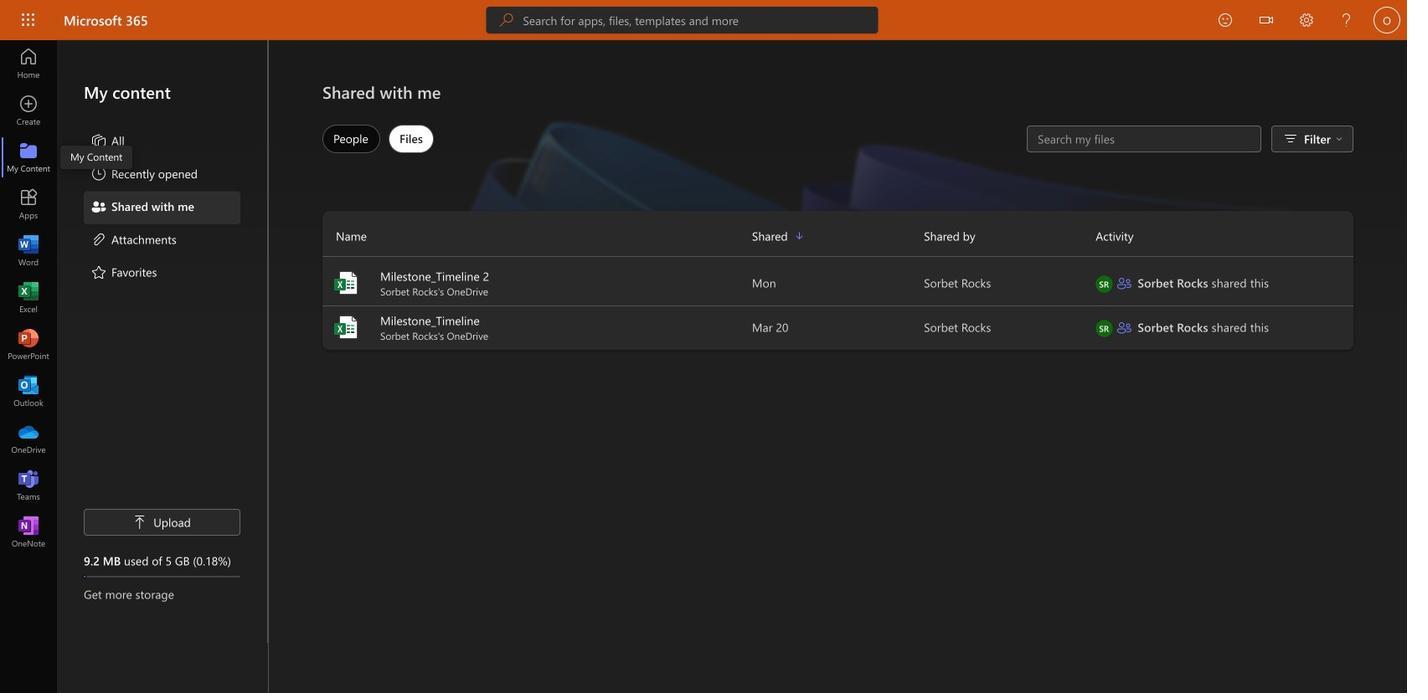 Task type: vqa. For each thing, say whether or not it's contained in the screenshot.
Name Milestone_Timeline cell on the top
yes



Task type: describe. For each thing, give the bounding box(es) containing it.
name milestone_timeline 2 cell
[[323, 268, 752, 298]]

my content left pane navigation navigation
[[57, 40, 268, 643]]

my content image
[[20, 149, 37, 166]]

powerpoint image
[[20, 337, 37, 354]]

Search my files text field
[[1036, 131, 1253, 147]]

onenote image
[[20, 524, 37, 541]]

create image
[[20, 102, 37, 119]]

activity, column 4 of 4 column header
[[1096, 223, 1354, 250]]

1 tab from the left
[[318, 125, 385, 153]]

menu inside my content left pane navigation navigation
[[84, 126, 240, 290]]

name milestone_timeline cell
[[323, 313, 752, 343]]



Task type: locate. For each thing, give the bounding box(es) containing it.
excel image for the name milestone_timeline 2 cell
[[333, 270, 359, 297]]

onedrive image
[[20, 431, 37, 447]]

tab
[[318, 125, 385, 153], [385, 125, 438, 153]]

excel image for name milestone_timeline cell
[[333, 314, 359, 341]]

apps image
[[20, 196, 37, 213]]

excel image inside name milestone_timeline cell
[[333, 314, 359, 341]]

Search box. Suggestions appear as you type. search field
[[523, 7, 878, 34]]

banner
[[0, 0, 1408, 43]]

word image
[[20, 243, 37, 260]]

teams image
[[20, 478, 37, 494]]

outlook image
[[20, 384, 37, 400]]

excel image inside the name milestone_timeline 2 cell
[[333, 270, 359, 297]]

2 tab from the left
[[385, 125, 438, 153]]

menu
[[84, 126, 240, 290]]

application
[[0, 40, 1408, 694]]

status
[[1027, 126, 1262, 152]]

None search field
[[486, 7, 878, 34]]

tooltip
[[60, 146, 133, 169]]

row
[[323, 223, 1354, 257]]

home image
[[20, 55, 37, 72]]

tab list
[[318, 121, 438, 158]]

navigation
[[0, 40, 57, 556]]

o image
[[1374, 7, 1401, 34]]

excel image
[[333, 270, 359, 297], [20, 290, 37, 307], [333, 314, 359, 341]]



